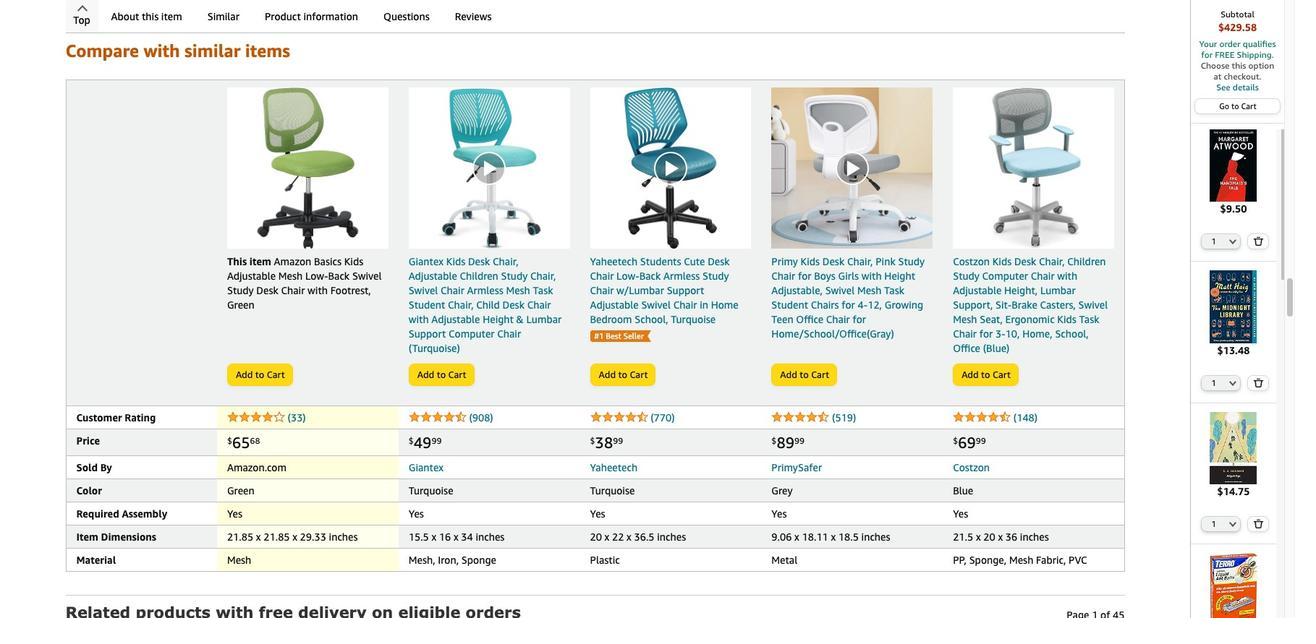Task type: vqa. For each thing, say whether or not it's contained in the screenshot.
second $ from right
yes



Task type: describe. For each thing, give the bounding box(es) containing it.
mesh, iron, sponge
[[409, 554, 496, 567]]

#1 best seller link
[[590, 331, 651, 343]]

4 add to cart submit from the left
[[773, 365, 837, 386]]

29.33
[[300, 531, 326, 544]]

with inside giantex kids desk chair, adjustable children study chair, swivel chair armless mesh task student chair, child desk chair with adjustable height & lumbar support computer chair (turquoise)
[[409, 313, 429, 326]]

the midnight library: a gma book club pick (a novel) image
[[1198, 271, 1270, 344]]

required assembly
[[76, 508, 167, 520]]

giantex kids desk chair, adjustable children study chair, swivel chair armless mesh task student chair, child desk chair with adjustable height & lumbar support computer chair (turquoise) image
[[409, 88, 570, 249]]

sold by
[[76, 462, 112, 474]]

15.5 x 16 x 34 inches
[[409, 531, 505, 544]]

99 for 38
[[613, 436, 623, 447]]

costzon kids desk chair, children study computer chair with adjustable height, lumbar support, sit-brake casters, swivel mesh seat, ergonomic kids task chair for 3-10, home, school, office (blue) image
[[953, 88, 1114, 249]]

(148)
[[1014, 412, 1038, 424]]

4 x from the left
[[454, 531, 459, 544]]

swivel inside costzon kids desk chair, children study computer chair with adjustable height, lumbar support, sit-brake casters, swivel mesh seat, ergonomic kids task chair for 3-10, home, school, office (blue)
[[1079, 299, 1108, 311]]

5 yes from the left
[[953, 508, 969, 520]]

add to cart for third add to cart submit from the right
[[599, 369, 648, 381]]

5 x from the left
[[605, 531, 610, 544]]

&
[[517, 313, 524, 326]]

amazon
[[274, 255, 311, 268]]

2 20 from the left
[[984, 531, 996, 544]]

required
[[76, 508, 119, 520]]

go
[[1220, 101, 1230, 111]]

computer inside costzon kids desk chair, children study computer chair with adjustable height, lumbar support, sit-brake casters, swivel mesh seat, ergonomic kids task chair for 3-10, home, school, office (blue)
[[983, 270, 1029, 282]]

5 add to cart submit from the left
[[954, 365, 1018, 386]]

height inside giantex kids desk chair, adjustable children study chair, swivel chair armless mesh task student chair, child desk chair with adjustable height & lumbar support computer chair (turquoise)
[[483, 313, 514, 326]]

this inside your order qualifies for free shipping. choose this option at checkout. see details
[[1232, 60, 1247, 71]]

21.5
[[953, 531, 974, 544]]

4 yes from the left
[[772, 508, 787, 520]]

$ 65 68
[[227, 434, 260, 452]]

basics
[[314, 255, 342, 268]]

add for 5th add to cart submit from right
[[236, 369, 253, 381]]

product information
[[265, 10, 358, 22]]

giantex kids desk chair, adjustable children study chair, swivel chair armless mesh task student chair, child desk chair with adjustable height & lumbar support computer chair (turquoise) link
[[409, 88, 570, 356]]

99 for 69
[[976, 436, 986, 447]]

seller
[[624, 331, 644, 341]]

costzon for costzon link
[[953, 462, 990, 474]]

add for 5th add to cart submit from left
[[962, 369, 979, 381]]

checkout.
[[1224, 71, 1262, 82]]

for inside your order qualifies for free shipping. choose this option at checkout. see details
[[1202, 49, 1213, 60]]

office inside primy kids desk chair, pink study chair for boys girls with height adjustable, swivel mesh task student chairs for 4-12, growing teen office chair for home/school/office(gray)
[[796, 313, 824, 326]]

back for students
[[640, 270, 661, 282]]

for inside costzon kids desk chair, children study computer chair with adjustable height, lumbar support, sit-brake casters, swivel mesh seat, ergonomic kids task chair for 3-10, home, school, office (blue)
[[980, 328, 993, 340]]

swivel inside amazon basics kids adjustable mesh low-back swivel study desk chair with footrest, green
[[352, 270, 382, 282]]

with inside primy kids desk chair, pink study chair for boys girls with height adjustable, swivel mesh task student chairs for 4-12, growing teen office chair for home/school/office(gray)
[[862, 270, 882, 282]]

1 20 from the left
[[590, 531, 602, 544]]

support inside giantex kids desk chair, adjustable children study chair, swivel chair armless mesh task student chair, child desk chair with adjustable height & lumbar support computer chair (turquoise)
[[409, 328, 446, 340]]

w/lumbar
[[617, 284, 664, 297]]

plastic
[[590, 554, 620, 567]]

pp, sponge, mesh fabric, pvc
[[953, 554, 1087, 567]]

1 add to cart submit from the left
[[228, 365, 292, 386]]

adjustable inside costzon kids desk chair, children study computer chair with adjustable height, lumbar support, sit-brake casters, swivel mesh seat, ergonomic kids task chair for 3-10, home, school, office (blue)
[[953, 284, 1002, 296]]

to for second add to cart submit from the right
[[800, 369, 809, 381]]

desk inside yaheetech students cute desk chair low-back armless study chair w/lumbar support adjustable swivel chair in home bedroom school, turquoise
[[708, 255, 730, 268]]

similar
[[185, 41, 241, 61]]

school, inside costzon kids desk chair, children study computer chair with adjustable height, lumbar support, sit-brake casters, swivel mesh seat, ergonomic kids task chair for 3-10, home, school, office (blue)
[[1056, 328, 1089, 340]]

$13.48
[[1218, 344, 1250, 357]]

sold
[[76, 462, 98, 474]]

1 vertical spatial item
[[250, 255, 271, 268]]

information
[[304, 10, 358, 22]]

12,
[[868, 299, 882, 311]]

inches for 20 x 22 x 36.5 inches
[[657, 531, 686, 544]]

22
[[612, 531, 624, 544]]

add for second add to cart submit
[[417, 369, 434, 381]]

students
[[640, 255, 681, 268]]

questions
[[384, 10, 430, 22]]

swivel inside giantex kids desk chair, adjustable children study chair, swivel chair armless mesh task student chair, child desk chair with adjustable height & lumbar support computer chair (turquoise)
[[409, 284, 438, 297]]

chair, for height,
[[1039, 255, 1065, 267]]

assembly
[[122, 508, 167, 520]]

mesh down 21.85 x 21.85 x 29.33 inches
[[227, 554, 251, 567]]

amazon basics kids adjustable mesh low-back swivel study desk chair with footrest, green image
[[227, 88, 388, 249]]

best
[[606, 331, 622, 341]]

(turquoise)
[[409, 342, 460, 355]]

$ for 89
[[772, 436, 777, 447]]

items
[[245, 41, 290, 61]]

for left 4-
[[842, 299, 855, 311]]

1 horizontal spatial turquoise
[[590, 485, 635, 497]]

1 21.85 from the left
[[227, 531, 253, 544]]

amazon basics kids adjustable mesh low-back swivel study desk chair with footrest, green
[[227, 255, 382, 311]]

10,
[[1006, 328, 1020, 340]]

turquoise inside yaheetech students cute desk chair low-back armless study chair w/lumbar support adjustable swivel chair in home bedroom school, turquoise
[[671, 313, 716, 326]]

36.5
[[634, 531, 655, 544]]

giantex link
[[409, 462, 444, 474]]

desk inside costzon kids desk chair, children study computer chair with adjustable height, lumbar support, sit-brake casters, swivel mesh seat, ergonomic kids task chair for 3-10, home, school, office (blue)
[[1015, 255, 1037, 267]]

49
[[414, 434, 432, 452]]

costzon for costzon kids desk chair, children study computer chair with adjustable height, lumbar support, sit-brake casters, swivel mesh seat, ergonomic kids task chair for 3-10, home, school, office (blue)
[[953, 255, 990, 267]]

$9.50
[[1221, 203, 1247, 215]]

shipping.
[[1237, 49, 1274, 60]]

inches for 9.06 x 18.11 x 18.5 inches
[[862, 531, 891, 544]]

mesh down 36
[[1010, 554, 1034, 567]]

top
[[73, 14, 90, 26]]

inches for 15.5 x 16 x 34 inches
[[476, 531, 505, 544]]

armless inside giantex kids desk chair, adjustable children study chair, swivel chair armless mesh task student chair, child desk chair with adjustable height & lumbar support computer chair (turquoise)
[[467, 284, 504, 297]]

your order qualifies for free shipping. choose this option at checkout. see details
[[1200, 38, 1276, 93]]

costzon link
[[953, 462, 990, 474]]

$ for 49
[[409, 436, 414, 447]]

mesh inside costzon kids desk chair, children study computer chair with adjustable height, lumbar support, sit-brake casters, swivel mesh seat, ergonomic kids task chair for 3-10, home, school, office (blue)
[[953, 313, 978, 325]]

2 x from the left
[[293, 531, 297, 544]]

item dimensions
[[76, 531, 156, 544]]

desk inside primy kids desk chair, pink study chair for boys girls with height adjustable, swivel mesh task student chairs for 4-12, growing teen office chair for home/school/office(gray)
[[823, 255, 845, 268]]

$ 69 99
[[953, 434, 986, 452]]

back for basics
[[328, 270, 350, 282]]

mesh inside giantex kids desk chair, adjustable children study chair, swivel chair armless mesh task student chair, child desk chair with adjustable height & lumbar support computer chair (turquoise)
[[506, 284, 530, 297]]

dropdown image
[[1230, 380, 1237, 386]]

subtotal $429.58
[[1219, 9, 1257, 33]]

casters,
[[1040, 299, 1076, 311]]

rating
[[125, 412, 156, 424]]

pink
[[876, 255, 896, 268]]

0 horizontal spatial turquoise
[[409, 485, 454, 497]]

about
[[111, 10, 139, 22]]

compare
[[66, 41, 139, 61]]

1 yes from the left
[[227, 508, 243, 520]]

65
[[232, 434, 250, 452]]

bedroom
[[590, 313, 632, 326]]

giantex for giantex link
[[409, 462, 444, 474]]

delete image for $14.75
[[1254, 520, 1264, 529]]

add for second add to cart submit from the right
[[781, 369, 798, 381]]

(blue)
[[983, 342, 1010, 354]]

primysafer
[[772, 462, 822, 474]]

3 x from the left
[[432, 531, 437, 544]]

cart for third add to cart submit from the right
[[630, 369, 648, 381]]

reviews
[[455, 10, 492, 22]]

delete image for $9.50
[[1254, 237, 1264, 246]]

yaheetech students cute desk chair low-back armless study chair w/lumbar support adjustable swivel chair in home bedroom school, turquoise column header
[[580, 80, 762, 360]]

yaheetech students cute desk chair low-back armless study chair w/lumbar support adjustable swivel chair in home bedroom school, turquoise link
[[590, 88, 752, 327]]

support,
[[953, 299, 993, 311]]

by
[[100, 462, 112, 474]]

yaheetech students cute desk chair low-back armless study chair w/lumbar support adjustable swivel chair in home bedroom school, turquoise image
[[590, 88, 752, 249]]

yaheetech link
[[590, 462, 638, 474]]

primy
[[772, 255, 798, 268]]

0 vertical spatial this
[[142, 10, 159, 22]]

with inside costzon kids desk chair, children study computer chair with adjustable height, lumbar support, sit-brake casters, swivel mesh seat, ergonomic kids task chair for 3-10, home, school, office (blue)
[[1058, 270, 1078, 282]]

89
[[777, 434, 795, 452]]

growing
[[885, 299, 924, 311]]

kids for primy
[[801, 255, 820, 268]]

to right go on the top
[[1232, 101, 1240, 111]]

to for 5th add to cart submit from right
[[255, 369, 264, 381]]

support inside yaheetech students cute desk chair low-back armless study chair w/lumbar support adjustable swivel chair in home bedroom school, turquoise
[[667, 284, 705, 297]]

office inside costzon kids desk chair, children study computer chair with adjustable height, lumbar support, sit-brake casters, swivel mesh seat, ergonomic kids task chair for 3-10, home, school, office (blue)
[[953, 342, 981, 354]]

study inside costzon kids desk chair, children study computer chair with adjustable height, lumbar support, sit-brake casters, swivel mesh seat, ergonomic kids task chair for 3-10, home, school, office (blue)
[[953, 270, 980, 282]]

in
[[700, 299, 709, 311]]

#1
[[595, 331, 604, 341]]

brake
[[1012, 299, 1038, 311]]

3 yes from the left
[[590, 508, 606, 520]]

option
[[1249, 60, 1275, 71]]

sponge
[[462, 554, 496, 567]]

chair inside amazon basics kids adjustable mesh low-back swivel study desk chair with footrest, green
[[281, 284, 305, 297]]

$ 89 99
[[772, 434, 805, 452]]

giantex kids desk chair, adjustable children study chair, swivel chair armless mesh task student chair, child desk chair with adjustable height & lumbar support computer chair (turquoise)
[[409, 255, 562, 355]]

metal
[[772, 554, 798, 567]]

this item
[[227, 255, 274, 268]]

$ for 38
[[590, 436, 595, 447]]

dropdown image for $9.50
[[1230, 239, 1237, 245]]

21.5 x 20 x 36 inches
[[953, 531, 1049, 544]]

armless inside yaheetech students cute desk chair low-back armless study chair w/lumbar support adjustable swivel chair in home bedroom school, turquoise
[[664, 270, 700, 282]]

swivel inside yaheetech students cute desk chair low-back armless study chair w/lumbar support adjustable swivel chair in home bedroom school, turquoise
[[642, 299, 671, 311]]

cart for second add to cart submit from the right
[[812, 369, 830, 381]]

2 21.85 from the left
[[264, 531, 290, 544]]

dropdown image for $14.75
[[1230, 522, 1237, 528]]

column header containing this item
[[217, 80, 399, 360]]

$ 38 99
[[590, 434, 623, 452]]

36
[[1006, 531, 1018, 544]]

pp,
[[953, 554, 967, 567]]

1 for $9.50
[[1212, 237, 1217, 246]]

qualifies
[[1243, 38, 1276, 49]]

home
[[711, 299, 739, 311]]

1 for $13.48
[[1212, 378, 1217, 388]]

2 add to cart submit from the left
[[409, 365, 474, 386]]

blue
[[953, 485, 974, 497]]



Task type: locate. For each thing, give the bounding box(es) containing it.
back
[[328, 270, 350, 282], [640, 270, 661, 282]]

21.85
[[227, 531, 253, 544], [264, 531, 290, 544]]

school, down the 'casters,'
[[1056, 328, 1089, 340]]

1 green from the top
[[227, 299, 255, 311]]

adjustable inside yaheetech students cute desk chair low-back armless study chair w/lumbar support adjustable swivel chair in home bedroom school, turquoise
[[590, 299, 639, 311]]

add to cart for second add to cart submit
[[417, 369, 467, 381]]

1 x from the left
[[256, 531, 261, 544]]

0 vertical spatial school,
[[635, 313, 669, 326]]

1 vertical spatial computer
[[449, 328, 495, 340]]

item right the this
[[250, 255, 271, 268]]

2 low- from the left
[[617, 270, 640, 282]]

$ inside $ 69 99
[[953, 436, 958, 447]]

add to cart down (turquoise)
[[417, 369, 467, 381]]

for left free
[[1202, 49, 1213, 60]]

0 vertical spatial height
[[885, 270, 916, 282]]

1 horizontal spatial lumbar
[[1041, 284, 1076, 296]]

add to cart for second add to cart submit from the right
[[781, 369, 830, 381]]

21.85 down amazon.com
[[227, 531, 253, 544]]

99 up primysafer link
[[795, 436, 805, 447]]

1 horizontal spatial children
[[1068, 255, 1106, 267]]

$ left 68
[[227, 436, 232, 447]]

8 x from the left
[[831, 531, 836, 544]]

0 horizontal spatial low-
[[305, 270, 328, 282]]

0 vertical spatial giantex
[[409, 255, 444, 268]]

swivel up (turquoise)
[[409, 284, 438, 297]]

student inside primy kids desk chair, pink study chair for boys girls with height adjustable, swivel mesh task student chairs for 4-12, growing teen office chair for home/school/office(gray)
[[772, 299, 808, 311]]

study right 'pink'
[[899, 255, 925, 268]]

4 $ from the left
[[772, 436, 777, 447]]

costzon up blue
[[953, 462, 990, 474]]

column header
[[217, 80, 399, 360]]

1 horizontal spatial 21.85
[[264, 531, 290, 544]]

task inside costzon kids desk chair, children study computer chair with adjustable height, lumbar support, sit-brake casters, swivel mesh seat, ergonomic kids task chair for 3-10, home, school, office (blue)
[[1080, 313, 1100, 325]]

$ inside the $ 89 99
[[772, 436, 777, 447]]

0 horizontal spatial back
[[328, 270, 350, 282]]

3 1 from the top
[[1212, 520, 1217, 529]]

add to cart submit up (33)
[[228, 365, 292, 386]]

99 up costzon link
[[976, 436, 986, 447]]

9.06
[[772, 531, 792, 544]]

0 vertical spatial yaheetech
[[590, 255, 638, 268]]

0 vertical spatial 1
[[1212, 237, 1217, 246]]

1 student from the left
[[409, 299, 445, 311]]

inches right 36.5
[[657, 531, 686, 544]]

height down 'pink'
[[885, 270, 916, 282]]

1 horizontal spatial office
[[953, 342, 981, 354]]

None submit
[[1249, 235, 1269, 249], [1249, 376, 1269, 391], [1249, 517, 1269, 532], [1249, 235, 1269, 249], [1249, 376, 1269, 391], [1249, 517, 1269, 532]]

study
[[899, 255, 925, 268], [953, 270, 980, 282], [501, 270, 528, 282], [703, 270, 729, 282], [227, 284, 254, 297]]

1 horizontal spatial task
[[885, 284, 905, 297]]

0 horizontal spatial children
[[460, 270, 499, 282]]

with up the 'casters,'
[[1058, 270, 1078, 282]]

computer inside giantex kids desk chair, adjustable children study chair, swivel chair armless mesh task student chair, child desk chair with adjustable height & lumbar support computer chair (turquoise)
[[449, 328, 495, 340]]

kids for giantex
[[446, 255, 466, 268]]

1 99 from the left
[[432, 436, 442, 447]]

lumbar inside giantex kids desk chair, adjustable children study chair, swivel chair armless mesh task student chair, child desk chair with adjustable height & lumbar support computer chair (turquoise)
[[527, 313, 562, 326]]

with down about this item
[[144, 41, 180, 61]]

add to cart submit down (blue)
[[954, 365, 1018, 386]]

1 vertical spatial armless
[[467, 284, 504, 297]]

dropdown image
[[1230, 239, 1237, 245], [1230, 522, 1237, 528]]

lumbar right &
[[527, 313, 562, 326]]

about this item
[[111, 10, 182, 22]]

0 vertical spatial office
[[796, 313, 824, 326]]

height inside primy kids desk chair, pink study chair for boys girls with height adjustable, swivel mesh task student chairs for 4-12, growing teen office chair for home/school/office(gray)
[[885, 270, 916, 282]]

see
[[1217, 82, 1231, 93]]

0 horizontal spatial school,
[[635, 313, 669, 326]]

1 horizontal spatial this
[[1232, 60, 1247, 71]]

mesh inside primy kids desk chair, pink study chair for boys girls with height adjustable, swivel mesh task student chairs for 4-12, growing teen office chair for home/school/office(gray)
[[858, 284, 882, 297]]

costzon kids desk chair, children study computer chair with adjustable height, lumbar support, sit-brake casters, swivel mesh seat, ergonomic kids task chair for 3-10, home, school, office (blue) link
[[953, 88, 1114, 356]]

to for 5th add to cart submit from left
[[982, 369, 991, 381]]

desk right cute
[[708, 255, 730, 268]]

low- for yaheetech
[[617, 270, 640, 282]]

2 costzon from the top
[[953, 462, 990, 474]]

5 $ from the left
[[953, 436, 958, 447]]

inches
[[329, 531, 358, 544], [476, 531, 505, 544], [657, 531, 686, 544], [862, 531, 891, 544], [1020, 531, 1049, 544]]

0 horizontal spatial lumbar
[[527, 313, 562, 326]]

1 yaheetech from the top
[[590, 255, 638, 268]]

adjustable
[[227, 270, 276, 282], [409, 270, 457, 282], [953, 284, 1002, 296], [590, 299, 639, 311], [432, 313, 480, 326]]

0 horizontal spatial height
[[483, 313, 514, 326]]

2 inches from the left
[[476, 531, 505, 544]]

$429.58
[[1219, 21, 1257, 33]]

5 add to cart from the left
[[962, 369, 1011, 381]]

5 add from the left
[[962, 369, 979, 381]]

$ up giantex link
[[409, 436, 414, 447]]

kids for costzon
[[993, 255, 1012, 267]]

yaheetech down $ 38 99
[[590, 462, 638, 474]]

mesh up 12, on the right
[[858, 284, 882, 297]]

1 giantex from the top
[[409, 255, 444, 268]]

study inside giantex kids desk chair, adjustable children study chair, swivel chair armless mesh task student chair, child desk chair with adjustable height & lumbar support computer chair (turquoise)
[[501, 270, 528, 282]]

1 vertical spatial delete image
[[1254, 520, 1264, 529]]

2 delete image from the top
[[1254, 520, 1264, 529]]

add to cart down (blue)
[[962, 369, 1011, 381]]

0 horizontal spatial support
[[409, 328, 446, 340]]

height
[[885, 270, 916, 282], [483, 313, 514, 326]]

with inside amazon basics kids adjustable mesh low-back swivel study desk chair with footrest, green
[[308, 284, 328, 297]]

(33) link
[[288, 412, 306, 424]]

(908)
[[469, 412, 493, 424]]

ergonomic
[[1006, 313, 1055, 325]]

20 x 22 x 36.5 inches
[[590, 531, 686, 544]]

add to cart down #1 best seller link
[[599, 369, 648, 381]]

6 x from the left
[[627, 531, 632, 544]]

7 x from the left
[[795, 531, 800, 544]]

swivel right the 'casters,'
[[1079, 299, 1108, 311]]

delete image up the midnight library: a gma book club pick (a novel) image
[[1254, 237, 1264, 246]]

1 1 from the top
[[1212, 237, 1217, 246]]

2 yaheetech from the top
[[590, 462, 638, 474]]

1 vertical spatial green
[[227, 485, 255, 497]]

primy kids desk chair, pink study chair for boys girls with height adjustable, swivel mesh task student chairs for 4-12, growing teen office chair for home/school/office(gray)
[[772, 255, 925, 340]]

#1 best seller
[[595, 331, 644, 341]]

99 inside the $ 89 99
[[795, 436, 805, 447]]

dropdown image down "$9.50"
[[1230, 239, 1237, 245]]

add down teen
[[781, 369, 798, 381]]

Add to Cart submit
[[228, 365, 292, 386], [409, 365, 474, 386], [591, 365, 655, 386], [773, 365, 837, 386], [954, 365, 1018, 386]]

student
[[409, 299, 445, 311], [772, 299, 808, 311]]

mesh up &
[[506, 284, 530, 297]]

mesh down the support,
[[953, 313, 978, 325]]

teen
[[772, 313, 794, 326]]

back up w/lumbar
[[640, 270, 661, 282]]

this right about
[[142, 10, 159, 22]]

2 dropdown image from the top
[[1230, 522, 1237, 528]]

2 back from the left
[[640, 270, 661, 282]]

low- inside yaheetech students cute desk chair low-back armless study chair w/lumbar support adjustable swivel chair in home bedroom school, turquoise
[[617, 270, 640, 282]]

add down (turquoise)
[[417, 369, 434, 381]]

1 delete image from the top
[[1254, 237, 1264, 246]]

add down the best
[[599, 369, 616, 381]]

support up in
[[667, 284, 705, 297]]

grey
[[772, 485, 793, 497]]

student inside giantex kids desk chair, adjustable children study chair, swivel chair armless mesh task student chair, child desk chair with adjustable height & lumbar support computer chair (turquoise)
[[409, 299, 445, 311]]

16
[[439, 531, 451, 544]]

yaheetech up w/lumbar
[[590, 255, 638, 268]]

1 horizontal spatial armless
[[664, 270, 700, 282]]

add up 68
[[236, 369, 253, 381]]

subtotal
[[1221, 9, 1255, 20]]

2 1 from the top
[[1212, 378, 1217, 388]]

1 horizontal spatial support
[[667, 284, 705, 297]]

yaheetech for yaheetech students cute desk chair low-back armless study chair w/lumbar support adjustable swivel chair in home bedroom school, turquoise
[[590, 255, 638, 268]]

2 green from the top
[[227, 485, 255, 497]]

cart for 5th add to cart submit from left
[[993, 369, 1011, 381]]

0 vertical spatial delete image
[[1254, 237, 1264, 246]]

0 vertical spatial green
[[227, 299, 255, 311]]

99 up giantex link
[[432, 436, 442, 447]]

to down (blue)
[[982, 369, 991, 381]]

item
[[161, 10, 182, 22], [250, 255, 271, 268]]

back down the basics on the left
[[328, 270, 350, 282]]

(770)
[[651, 412, 675, 424]]

school, inside yaheetech students cute desk chair low-back armless study chair w/lumbar support adjustable swivel chair in home bedroom school, turquoise
[[635, 313, 669, 326]]

lumbar inside costzon kids desk chair, children study computer chair with adjustable height, lumbar support, sit-brake casters, swivel mesh seat, ergonomic kids task chair for 3-10, home, school, office (blue)
[[1041, 284, 1076, 296]]

with down the basics on the left
[[308, 284, 328, 297]]

4 add to cart from the left
[[781, 369, 830, 381]]

school,
[[635, 313, 669, 326], [1056, 328, 1089, 340]]

(519) link
[[832, 412, 857, 424]]

study inside amazon basics kids adjustable mesh low-back swivel study desk chair with footrest, green
[[227, 284, 254, 297]]

low- up w/lumbar
[[617, 270, 640, 282]]

details
[[1233, 82, 1259, 93]]

kids inside primy kids desk chair, pink study chair for boys girls with height adjustable, swivel mesh task student chairs for 4-12, growing teen office chair for home/school/office(gray)
[[801, 255, 820, 268]]

malgudi days (penguin classics) image
[[1198, 412, 1270, 485]]

1 vertical spatial costzon
[[953, 462, 990, 474]]

1 horizontal spatial school,
[[1056, 328, 1089, 340]]

giantex
[[409, 255, 444, 268], [409, 462, 444, 474]]

mesh down amazon at left top
[[278, 270, 303, 282]]

delete image
[[1254, 378, 1264, 388]]

turquoise down giantex link
[[409, 485, 454, 497]]

1 vertical spatial children
[[460, 270, 499, 282]]

x
[[256, 531, 261, 544], [293, 531, 297, 544], [432, 531, 437, 544], [454, 531, 459, 544], [605, 531, 610, 544], [627, 531, 632, 544], [795, 531, 800, 544], [831, 531, 836, 544], [976, 531, 981, 544], [998, 531, 1003, 544]]

height,
[[1005, 284, 1038, 296]]

your
[[1200, 38, 1218, 49]]

chair, for with
[[848, 255, 873, 268]]

turquoise
[[671, 313, 716, 326], [409, 485, 454, 497], [590, 485, 635, 497]]

1 add to cart from the left
[[236, 369, 285, 381]]

0 horizontal spatial office
[[796, 313, 824, 326]]

task
[[533, 284, 553, 297], [885, 284, 905, 297], [1080, 313, 1100, 325]]

inches for 21.85 x 21.85 x 29.33 inches
[[329, 531, 358, 544]]

back inside amazon basics kids adjustable mesh low-back swivel study desk chair with footrest, green
[[328, 270, 350, 282]]

mesh inside amazon basics kids adjustable mesh low-back swivel study desk chair with footrest, green
[[278, 270, 303, 282]]

1 horizontal spatial 20
[[984, 531, 996, 544]]

38
[[595, 434, 613, 452]]

$ for 69
[[953, 436, 958, 447]]

desk up child
[[468, 255, 490, 268]]

9.06 x 18.11 x 18.5 inches
[[772, 531, 891, 544]]

add to cart up 68
[[236, 369, 285, 381]]

1 left dropdown icon
[[1212, 378, 1217, 388]]

0 horizontal spatial armless
[[467, 284, 504, 297]]

0 vertical spatial computer
[[983, 270, 1029, 282]]

1 vertical spatial yaheetech
[[590, 462, 638, 474]]

add
[[236, 369, 253, 381], [417, 369, 434, 381], [599, 369, 616, 381], [781, 369, 798, 381], [962, 369, 979, 381]]

this up see details link
[[1232, 60, 1247, 71]]

giantex for giantex kids desk chair, adjustable children study chair, swivel chair armless mesh task student chair, child desk chair with adjustable height & lumbar support computer chair (turquoise)
[[409, 255, 444, 268]]

to down the home/school/office(gray) at bottom right
[[800, 369, 809, 381]]

34
[[461, 531, 473, 544]]

student down adjustable,
[[772, 299, 808, 311]]

2 yes from the left
[[409, 508, 424, 520]]

99 inside $ 69 99
[[976, 436, 986, 447]]

99 inside $ 38 99
[[613, 436, 623, 447]]

1 for $14.75
[[1212, 520, 1217, 529]]

$ inside $ 65 68
[[227, 436, 232, 447]]

1 vertical spatial office
[[953, 342, 981, 354]]

the handmaid&#39;s tale image
[[1198, 130, 1270, 202]]

chair, for armless
[[493, 255, 519, 268]]

for up adjustable,
[[798, 270, 812, 282]]

inches right 36
[[1020, 531, 1049, 544]]

desk up height,
[[1015, 255, 1037, 267]]

this
[[142, 10, 159, 22], [1232, 60, 1247, 71]]

$
[[227, 436, 232, 447], [409, 436, 414, 447], [590, 436, 595, 447], [772, 436, 777, 447], [953, 436, 958, 447]]

3 $ from the left
[[590, 436, 595, 447]]

kids inside giantex kids desk chair, adjustable children study chair, swivel chair armless mesh task student chair, child desk chair with adjustable height & lumbar support computer chair (turquoise)
[[446, 255, 466, 268]]

add to cart down the home/school/office(gray) at bottom right
[[781, 369, 830, 381]]

to up 68
[[255, 369, 264, 381]]

2 $ from the left
[[409, 436, 414, 447]]

computer down child
[[449, 328, 495, 340]]

add to cart for 5th add to cart submit from left
[[962, 369, 1011, 381]]

1 horizontal spatial student
[[772, 299, 808, 311]]

0 horizontal spatial task
[[533, 284, 553, 297]]

see details link
[[1199, 82, 1278, 93]]

inches for 21.5 x 20 x 36 inches
[[1020, 531, 1049, 544]]

$ inside $ 38 99
[[590, 436, 595, 447]]

costzon kids desk chair, children study computer chair with adjustable height, lumbar support, sit-brake casters, swivel mesh seat, ergonomic kids task chair for 3-10, home, school, office (blue)
[[953, 255, 1108, 354]]

inches right 18.5 on the bottom right
[[862, 531, 891, 544]]

2 horizontal spatial turquoise
[[671, 313, 716, 326]]

with up (turquoise)
[[409, 313, 429, 326]]

2 student from the left
[[772, 299, 808, 311]]

for left the 3-
[[980, 328, 993, 340]]

study up the support,
[[953, 270, 980, 282]]

low- inside amazon basics kids adjustable mesh low-back swivel study desk chair with footrest, green
[[305, 270, 328, 282]]

primy kids desk chair, pink study chair for boys girls with height adjustable, swivel mesh task student chairs for 4-12, growing teen office chair for home/school/office(gray) image
[[772, 88, 933, 249]]

10 x from the left
[[998, 531, 1003, 544]]

add to cart for 5th add to cart submit from right
[[236, 369, 285, 381]]

$ up primysafer
[[772, 436, 777, 447]]

children inside costzon kids desk chair, children study computer chair with adjustable height, lumbar support, sit-brake casters, swivel mesh seat, ergonomic kids task chair for 3-10, home, school, office (blue)
[[1068, 255, 1106, 267]]

20
[[590, 531, 602, 544], [984, 531, 996, 544]]

2 vertical spatial 1
[[1212, 520, 1217, 529]]

0 vertical spatial armless
[[664, 270, 700, 282]]

cart for second add to cart submit
[[448, 369, 467, 381]]

primysafer link
[[772, 462, 822, 474]]

desk inside amazon basics kids adjustable mesh low-back swivel study desk chair with footrest, green
[[256, 284, 279, 297]]

study inside primy kids desk chair, pink study chair for boys girls with height adjustable, swivel mesh task student chairs for 4-12, growing teen office chair for home/school/office(gray)
[[899, 255, 925, 268]]

21.85 left 29.33
[[264, 531, 290, 544]]

add to cart submit down (turquoise)
[[409, 365, 474, 386]]

1 costzon from the top
[[953, 255, 990, 267]]

lumbar up the 'casters,'
[[1041, 284, 1076, 296]]

1 horizontal spatial computer
[[983, 270, 1029, 282]]

4 99 from the left
[[976, 436, 986, 447]]

terro t300b liquid ant killer, 12 bait stations image
[[1198, 554, 1270, 619]]

2 add to cart from the left
[[417, 369, 467, 381]]

turquoise down in
[[671, 313, 716, 326]]

low- for amazon
[[305, 270, 328, 282]]

children up the 'casters,'
[[1068, 255, 1106, 267]]

to
[[1232, 101, 1240, 111], [255, 369, 264, 381], [437, 369, 446, 381], [618, 369, 628, 381], [800, 369, 809, 381], [982, 369, 991, 381]]

1 up "terro t300b liquid ant killer, 12 bait stations" image
[[1212, 520, 1217, 529]]

to down #1 best seller link
[[618, 369, 628, 381]]

swivel down w/lumbar
[[642, 299, 671, 311]]

fabric,
[[1036, 554, 1066, 567]]

similar
[[208, 10, 240, 22]]

dropdown image down $14.75
[[1230, 522, 1237, 528]]

inches right 29.33
[[329, 531, 358, 544]]

delete image
[[1254, 237, 1264, 246], [1254, 520, 1264, 529]]

1 vertical spatial giantex
[[409, 462, 444, 474]]

0 horizontal spatial student
[[409, 299, 445, 311]]

$ 49 99
[[409, 434, 442, 452]]

green down amazon.com
[[227, 485, 255, 497]]

1 $ from the left
[[227, 436, 232, 447]]

swivel inside primy kids desk chair, pink study chair for boys girls with height adjustable, swivel mesh task student chairs for 4-12, growing teen office chair for home/school/office(gray)
[[826, 284, 855, 297]]

swivel
[[352, 270, 382, 282], [409, 284, 438, 297], [826, 284, 855, 297], [1079, 299, 1108, 311], [642, 299, 671, 311]]

18.5
[[839, 531, 859, 544]]

1 horizontal spatial item
[[250, 255, 271, 268]]

3-
[[996, 328, 1006, 340]]

footrest,
[[331, 284, 371, 297]]

to for second add to cart submit
[[437, 369, 446, 381]]

chair, inside primy kids desk chair, pink study chair for boys girls with height adjustable, swivel mesh task student chairs for 4-12, growing teen office chair for home/school/office(gray)
[[848, 255, 873, 268]]

for down 4-
[[853, 313, 866, 326]]

yes up 15.5
[[409, 508, 424, 520]]

0 vertical spatial costzon
[[953, 255, 990, 267]]

child
[[476, 299, 500, 311]]

children inside giantex kids desk chair, adjustable children study chair, swivel chair armless mesh task student chair, child desk chair with adjustable height & lumbar support computer chair (turquoise)
[[460, 270, 499, 282]]

girls
[[839, 270, 859, 282]]

costzon inside costzon kids desk chair, children study computer chair with adjustable height, lumbar support, sit-brake casters, swivel mesh seat, ergonomic kids task chair for 3-10, home, school, office (blue)
[[953, 255, 990, 267]]

1 add from the left
[[236, 369, 253, 381]]

$ up costzon link
[[953, 436, 958, 447]]

cart for 5th add to cart submit from right
[[267, 369, 285, 381]]

1 vertical spatial school,
[[1056, 328, 1089, 340]]

kids inside amazon basics kids adjustable mesh low-back swivel study desk chair with footrest, green
[[344, 255, 364, 268]]

study inside yaheetech students cute desk chair low-back armless study chair w/lumbar support adjustable swivel chair in home bedroom school, turquoise
[[703, 270, 729, 282]]

low- down the basics on the left
[[305, 270, 328, 282]]

0 vertical spatial dropdown image
[[1230, 239, 1237, 245]]

2 99 from the left
[[613, 436, 623, 447]]

3 add from the left
[[599, 369, 616, 381]]

product
[[265, 10, 301, 22]]

student up (turquoise)
[[409, 299, 445, 311]]

0 horizontal spatial computer
[[449, 328, 495, 340]]

chair, inside costzon kids desk chair, children study computer chair with adjustable height, lumbar support, sit-brake casters, swivel mesh seat, ergonomic kids task chair for 3-10, home, school, office (blue)
[[1039, 255, 1065, 267]]

$ inside $ 49 99
[[409, 436, 414, 447]]

price
[[76, 435, 100, 447]]

cute
[[684, 255, 705, 268]]

9 x from the left
[[976, 531, 981, 544]]

desk up &
[[503, 299, 525, 311]]

add for third add to cart submit from the right
[[599, 369, 616, 381]]

lumbar
[[1041, 284, 1076, 296], [527, 313, 562, 326]]

0 horizontal spatial item
[[161, 10, 182, 22]]

4 add from the left
[[781, 369, 798, 381]]

1 horizontal spatial back
[[640, 270, 661, 282]]

1 vertical spatial height
[[483, 313, 514, 326]]

2 add from the left
[[417, 369, 434, 381]]

green down the this
[[227, 299, 255, 311]]

1 horizontal spatial height
[[885, 270, 916, 282]]

5 inches from the left
[[1020, 531, 1049, 544]]

20 left 22
[[590, 531, 602, 544]]

1 vertical spatial support
[[409, 328, 446, 340]]

4 inches from the left
[[862, 531, 891, 544]]

99 inside $ 49 99
[[432, 436, 442, 447]]

task inside primy kids desk chair, pink study chair for boys girls with height adjustable, swivel mesh task student chairs for 4-12, growing teen office chair for home/school/office(gray)
[[885, 284, 905, 297]]

3 add to cart from the left
[[599, 369, 648, 381]]

(148) link
[[1014, 412, 1038, 424]]

support up (turquoise)
[[409, 328, 446, 340]]

free
[[1215, 49, 1235, 60]]

yes up '20 x 22 x 36.5 inches'
[[590, 508, 606, 520]]

1 vertical spatial this
[[1232, 60, 1247, 71]]

0 vertical spatial children
[[1068, 255, 1106, 267]]

2 horizontal spatial task
[[1080, 313, 1100, 325]]

adjustable inside amazon basics kids adjustable mesh low-back swivel study desk chair with footrest, green
[[227, 270, 276, 282]]

0 vertical spatial lumbar
[[1041, 284, 1076, 296]]

costzon up the support,
[[953, 255, 990, 267]]

99 for 89
[[795, 436, 805, 447]]

3 inches from the left
[[657, 531, 686, 544]]

giantex inside giantex kids desk chair, adjustable children study chair, swivel chair armless mesh task student chair, child desk chair with adjustable height & lumbar support computer chair (turquoise)
[[409, 255, 444, 268]]

primy kids desk chair, pink study chair for boys girls with height adjustable, swivel mesh task student chairs for 4-12, growing teen office chair for home/school/office(gray) link
[[772, 88, 933, 342]]

2 giantex from the top
[[409, 462, 444, 474]]

green
[[227, 299, 255, 311], [227, 485, 255, 497]]

add to cart submit down the home/school/office(gray) at bottom right
[[773, 365, 837, 386]]

for
[[1202, 49, 1213, 60], [798, 270, 812, 282], [842, 299, 855, 311], [853, 313, 866, 326], [980, 328, 993, 340]]

add to cart
[[236, 369, 285, 381], [417, 369, 467, 381], [599, 369, 648, 381], [781, 369, 830, 381], [962, 369, 1011, 381]]

yes down amazon.com
[[227, 508, 243, 520]]

back inside yaheetech students cute desk chair low-back armless study chair w/lumbar support adjustable swivel chair in home bedroom school, turquoise
[[640, 270, 661, 282]]

office left (blue)
[[953, 342, 981, 354]]

yaheetech for "yaheetech" link
[[590, 462, 638, 474]]

1 inches from the left
[[329, 531, 358, 544]]

study up &
[[501, 270, 528, 282]]

height down child
[[483, 313, 514, 326]]

green inside amazon basics kids adjustable mesh low-back swivel study desk chair with footrest, green
[[227, 299, 255, 311]]

1 vertical spatial 1
[[1212, 378, 1217, 388]]

99 for 49
[[432, 436, 442, 447]]

study down the this
[[227, 284, 254, 297]]

turquoise down "yaheetech" link
[[590, 485, 635, 497]]

office down chairs
[[796, 313, 824, 326]]

inches right 34
[[476, 531, 505, 544]]

study down cute
[[703, 270, 729, 282]]

1 dropdown image from the top
[[1230, 239, 1237, 245]]

task inside giantex kids desk chair, adjustable children study chair, swivel chair armless mesh task student chair, child desk chair with adjustable height & lumbar support computer chair (turquoise)
[[533, 284, 553, 297]]

sponge,
[[970, 554, 1007, 567]]

0 horizontal spatial 21.85
[[227, 531, 253, 544]]

$ for 65
[[227, 436, 232, 447]]

1 vertical spatial dropdown image
[[1230, 522, 1237, 528]]

0 horizontal spatial 20
[[590, 531, 602, 544]]

adjustable,
[[772, 284, 823, 297]]

21.85 x 21.85 x 29.33 inches
[[227, 531, 358, 544]]

computer up height,
[[983, 270, 1029, 282]]

3 99 from the left
[[795, 436, 805, 447]]

chair,
[[1039, 255, 1065, 267], [493, 255, 519, 268], [848, 255, 873, 268], [531, 270, 556, 282], [448, 299, 474, 311]]

support
[[667, 284, 705, 297], [409, 328, 446, 340]]

to for third add to cart submit from the right
[[618, 369, 628, 381]]

yaheetech inside yaheetech students cute desk chair low-back armless study chair w/lumbar support adjustable swivel chair in home bedroom school, turquoise
[[590, 255, 638, 268]]

1 back from the left
[[328, 270, 350, 282]]

iron,
[[438, 554, 459, 567]]

3 add to cart submit from the left
[[591, 365, 655, 386]]

0 vertical spatial item
[[161, 10, 182, 22]]

color
[[76, 485, 102, 497]]

1 vertical spatial lumbar
[[527, 313, 562, 326]]

0 vertical spatial support
[[667, 284, 705, 297]]

1 low- from the left
[[305, 270, 328, 282]]

desk down this item
[[256, 284, 279, 297]]

add to cart submit down #1 best seller link
[[591, 365, 655, 386]]

desk up boys
[[823, 255, 845, 268]]

1 horizontal spatial low-
[[617, 270, 640, 282]]

yes
[[227, 508, 243, 520], [409, 508, 424, 520], [590, 508, 606, 520], [772, 508, 787, 520], [953, 508, 969, 520]]

office
[[796, 313, 824, 326], [953, 342, 981, 354]]

0 horizontal spatial this
[[142, 10, 159, 22]]



